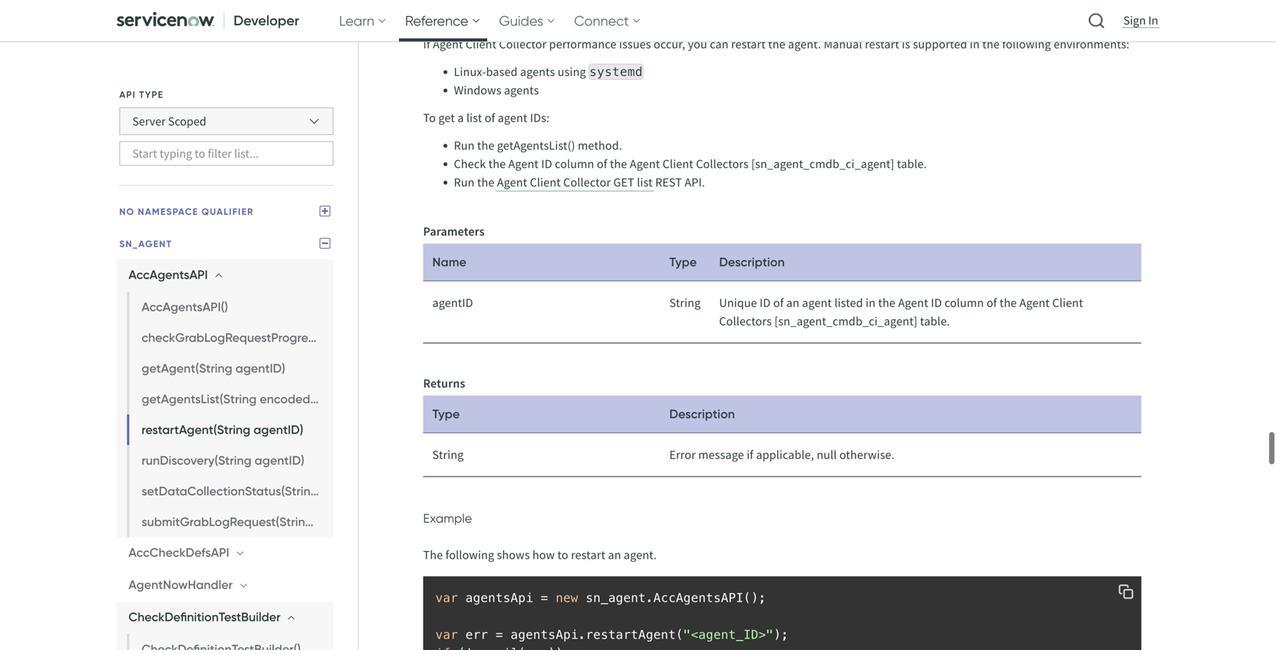 Task type: locate. For each thing, give the bounding box(es) containing it.
reference button
[[399, 0, 487, 41]]

sign in button
[[1121, 12, 1162, 29]]

in
[[1149, 13, 1159, 28]]

sign in
[[1124, 13, 1159, 28]]

developer
[[234, 12, 299, 29]]

developer link
[[110, 0, 309, 41]]

guides
[[499, 12, 544, 29]]

connect
[[575, 12, 629, 29]]

sign
[[1124, 13, 1147, 28]]



Task type: describe. For each thing, give the bounding box(es) containing it.
learn
[[339, 12, 375, 29]]

connect button
[[568, 0, 648, 41]]

learn button
[[333, 0, 393, 41]]

reference
[[405, 12, 469, 29]]

guides button
[[493, 0, 562, 41]]



Task type: vqa. For each thing, say whether or not it's contained in the screenshot.
Learn
yes



